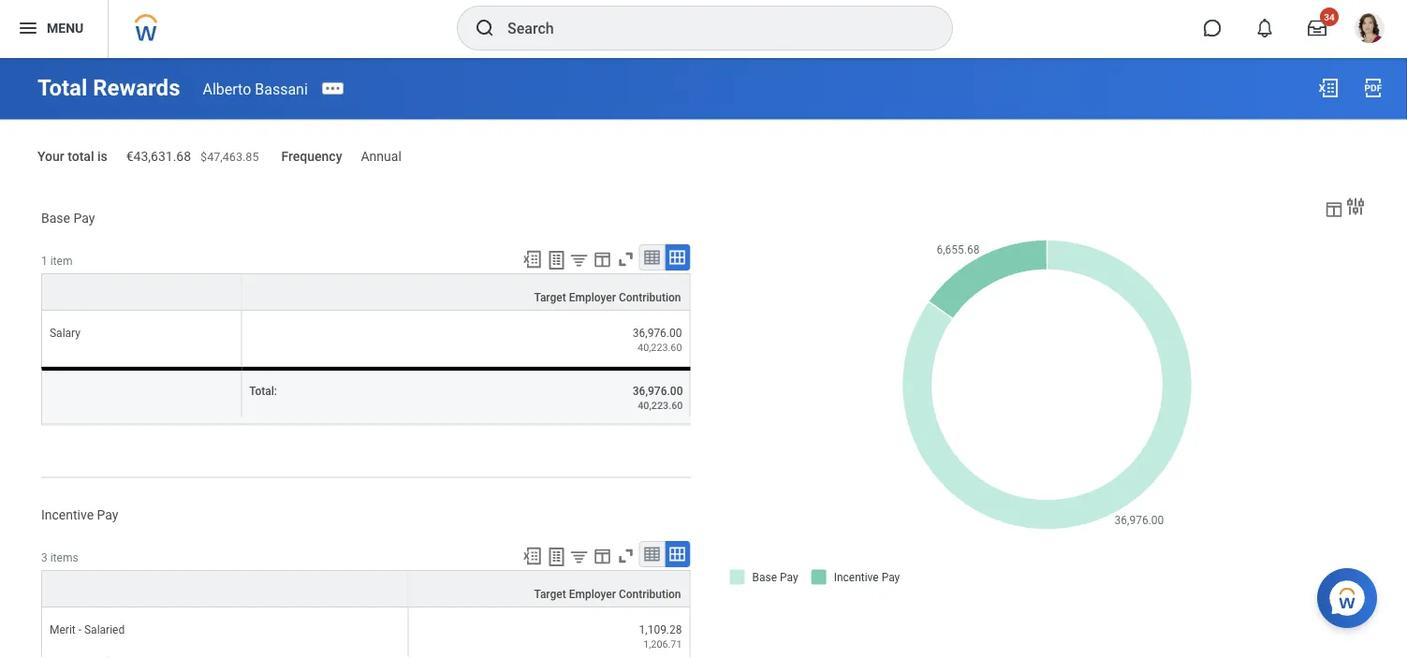 Task type: describe. For each thing, give the bounding box(es) containing it.
1 36,976.00 40,223.60 from the top
[[633, 327, 682, 353]]

toolbar for incentive pay
[[514, 541, 691, 570]]

configure and view chart data image
[[1324, 199, 1344, 219]]

contribution for base pay
[[619, 291, 681, 304]]

1 36,976.00 from the top
[[633, 327, 682, 340]]

target employer contribution for base pay
[[534, 291, 681, 304]]

fullscreen image for incentive pay
[[616, 546, 636, 567]]

target employer contribution button for incentive pay
[[409, 571, 690, 607]]

row containing salary
[[41, 311, 691, 367]]

your total is element
[[126, 137, 259, 165]]

inbox large image
[[1308, 19, 1327, 37]]

3 items
[[41, 552, 78, 565]]

configure and view chart data image
[[1344, 195, 1367, 218]]

cell inside total rewards main content
[[41, 367, 242, 424]]

export to worksheets image
[[545, 546, 568, 568]]

2 36,976.00 from the top
[[633, 385, 683, 398]]

export to worksheets image
[[545, 249, 568, 272]]

1 item
[[41, 255, 72, 268]]

total
[[68, 148, 94, 164]]

total rewards main content
[[0, 58, 1407, 658]]

export to excel image for view printable version (pdf) image
[[1317, 77, 1340, 99]]

incentive
[[41, 507, 94, 522]]

incentive pay
[[41, 507, 118, 522]]

search image
[[474, 17, 496, 39]]

annual
[[361, 148, 401, 164]]

-
[[78, 624, 81, 637]]

target for base pay
[[534, 291, 566, 304]]

1
[[41, 255, 48, 268]]

€43,631.68
[[126, 148, 191, 164]]

base pay
[[41, 210, 95, 226]]

view printable version (pdf) image
[[1362, 77, 1385, 99]]

34
[[1324, 11, 1335, 22]]

toolbar for base pay
[[514, 244, 691, 274]]

alberto
[[203, 80, 251, 98]]

1,109.28 1,206.71
[[639, 624, 682, 650]]

merit - salaried
[[50, 624, 125, 637]]

pay for base pay
[[73, 210, 95, 226]]

expand table image
[[668, 248, 687, 267]]

your total is
[[37, 148, 107, 164]]

pay for incentive pay
[[97, 507, 118, 522]]

bassani
[[255, 80, 308, 98]]

frequency element
[[361, 137, 401, 165]]

export to excel image
[[522, 546, 543, 567]]

your
[[37, 148, 64, 164]]

frequency
[[281, 148, 342, 164]]

2 40,223.60 from the top
[[638, 399, 683, 411]]

merit
[[50, 624, 76, 637]]

base
[[41, 210, 70, 226]]

row containing total:
[[41, 367, 691, 424]]



Task type: vqa. For each thing, say whether or not it's contained in the screenshot.
Bulk Approve Link
no



Task type: locate. For each thing, give the bounding box(es) containing it.
export to excel image
[[1317, 77, 1340, 99], [522, 249, 543, 270]]

1 contribution from the top
[[619, 291, 681, 304]]

1 vertical spatial target employer contribution button
[[409, 571, 690, 607]]

1 row from the top
[[41, 311, 691, 367]]

export to excel image left export to worksheets icon
[[522, 249, 543, 270]]

select to filter grid data image
[[569, 250, 589, 270], [569, 547, 589, 567]]

1 vertical spatial 40,223.60
[[638, 399, 683, 411]]

1 vertical spatial toolbar
[[514, 541, 691, 570]]

contribution for incentive pay
[[619, 588, 681, 601]]

target employer contribution row for incentive pay
[[41, 570, 691, 608]]

2 employer from the top
[[569, 588, 616, 601]]

fullscreen image right click to view/edit grid preferences image at bottom left
[[616, 546, 636, 567]]

justify image
[[17, 17, 39, 39]]

target employer contribution button for base pay
[[242, 275, 690, 310]]

profile logan mcneil image
[[1355, 13, 1385, 47]]

rewards
[[93, 74, 180, 101]]

employer down click to view/edit grid preferences image at bottom left
[[569, 588, 616, 601]]

1 target employer contribution row from the top
[[41, 274, 691, 311]]

0 vertical spatial 36,976.00 40,223.60
[[633, 327, 682, 353]]

click to view/edit grid preferences image
[[592, 249, 613, 270]]

2 toolbar from the top
[[514, 541, 691, 570]]

0 vertical spatial export to excel image
[[1317, 77, 1340, 99]]

0 vertical spatial target employer contribution row
[[41, 274, 691, 311]]

contribution
[[619, 291, 681, 304], [619, 588, 681, 601]]

1 toolbar from the top
[[514, 244, 691, 274]]

1 vertical spatial export to excel image
[[522, 249, 543, 270]]

1 horizontal spatial pay
[[97, 507, 118, 522]]

fullscreen image for base pay
[[616, 249, 636, 270]]

contribution up 1,109.28
[[619, 588, 681, 601]]

1,206.71
[[643, 638, 682, 650]]

2 36,976.00 40,223.60 from the top
[[633, 385, 683, 411]]

toolbar
[[514, 244, 691, 274], [514, 541, 691, 570]]

1 target from the top
[[534, 291, 566, 304]]

employer for incentive pay
[[569, 588, 616, 601]]

pay
[[73, 210, 95, 226], [97, 507, 118, 522]]

pay right incentive
[[97, 507, 118, 522]]

0 horizontal spatial export to excel image
[[522, 249, 543, 270]]

1 vertical spatial 36,976.00 40,223.60
[[633, 385, 683, 411]]

alberto bassani
[[203, 80, 308, 98]]

0 vertical spatial target employer contribution
[[534, 291, 681, 304]]

1 horizontal spatial export to excel image
[[1317, 77, 1340, 99]]

select to filter grid data image right export to worksheets icon
[[569, 250, 589, 270]]

item
[[50, 255, 72, 268]]

export to excel image for export to worksheets icon
[[522, 249, 543, 270]]

2 target employer contribution row from the top
[[41, 570, 691, 608]]

employer
[[569, 291, 616, 304], [569, 588, 616, 601]]

total rewards
[[37, 74, 180, 101]]

0 vertical spatial employer
[[569, 291, 616, 304]]

0 vertical spatial 40,223.60
[[638, 342, 682, 353]]

table image
[[643, 248, 661, 267]]

2 target employer contribution from the top
[[534, 588, 681, 601]]

0 vertical spatial 36,976.00
[[633, 327, 682, 340]]

fullscreen image right click to view/edit grid preferences icon
[[616, 249, 636, 270]]

export to excel image left view printable version (pdf) image
[[1317, 77, 1340, 99]]

target
[[534, 291, 566, 304], [534, 588, 566, 601]]

table image
[[643, 545, 661, 564]]

0 horizontal spatial pay
[[73, 210, 95, 226]]

1 vertical spatial pay
[[97, 507, 118, 522]]

notifications large image
[[1256, 19, 1274, 37]]

contribution down table icon
[[619, 291, 681, 304]]

items
[[50, 552, 78, 565]]

1,109.28
[[639, 624, 682, 637]]

select to filter grid data image for base pay
[[569, 250, 589, 270]]

salary
[[50, 327, 80, 340]]

cell
[[41, 367, 242, 424]]

1 select to filter grid data image from the top
[[569, 250, 589, 270]]

2 row from the top
[[41, 367, 691, 424]]

select to filter grid data image right export to worksheets image
[[569, 547, 589, 567]]

2 target from the top
[[534, 588, 566, 601]]

0 vertical spatial target employer contribution button
[[242, 275, 690, 310]]

target employer contribution for incentive pay
[[534, 588, 681, 601]]

3
[[41, 552, 48, 565]]

row containing merit - salaried
[[41, 608, 691, 658]]

salaried
[[84, 624, 125, 637]]

select to filter grid data image for incentive pay
[[569, 547, 589, 567]]

target employer contribution down click to view/edit grid preferences image at bottom left
[[534, 588, 681, 601]]

menu
[[47, 20, 84, 36]]

employer for base pay
[[569, 291, 616, 304]]

total:
[[249, 385, 277, 398]]

1 vertical spatial fullscreen image
[[616, 546, 636, 567]]

36,976.00 40,223.60
[[633, 327, 682, 353], [633, 385, 683, 411]]

target for incentive pay
[[534, 588, 566, 601]]

fullscreen image
[[616, 249, 636, 270], [616, 546, 636, 567]]

2 fullscreen image from the top
[[616, 546, 636, 567]]

2 contribution from the top
[[619, 588, 681, 601]]

target employer contribution button
[[242, 275, 690, 310], [409, 571, 690, 607]]

target employer contribution
[[534, 291, 681, 304], [534, 588, 681, 601]]

1 employer from the top
[[569, 291, 616, 304]]

expand table image
[[668, 545, 687, 564]]

target down export to worksheets icon
[[534, 291, 566, 304]]

40,223.60
[[638, 342, 682, 353], [638, 399, 683, 411]]

Search Workday  search field
[[507, 7, 914, 49]]

1 fullscreen image from the top
[[616, 249, 636, 270]]

0 vertical spatial select to filter grid data image
[[569, 250, 589, 270]]

pay right base
[[73, 210, 95, 226]]

target employer contribution row for base pay
[[41, 274, 691, 311]]

employer down click to view/edit grid preferences icon
[[569, 291, 616, 304]]

alberto bassani link
[[203, 80, 308, 98]]

row
[[41, 311, 691, 367], [41, 367, 691, 424], [41, 608, 691, 658]]

$47,463.85
[[200, 150, 259, 164]]

1 vertical spatial target employer contribution row
[[41, 570, 691, 608]]

1 vertical spatial contribution
[[619, 588, 681, 601]]

2 select to filter grid data image from the top
[[569, 547, 589, 567]]

1 vertical spatial 36,976.00
[[633, 385, 683, 398]]

click to view/edit grid preferences image
[[592, 546, 613, 567]]

34 button
[[1297, 7, 1339, 49]]

1 vertical spatial select to filter grid data image
[[569, 547, 589, 567]]

0 vertical spatial pay
[[73, 210, 95, 226]]

1 40,223.60 from the top
[[638, 342, 682, 353]]

0 vertical spatial target
[[534, 291, 566, 304]]

€43,631.68 $47,463.85
[[126, 148, 259, 164]]

3 row from the top
[[41, 608, 691, 658]]

target employer contribution down click to view/edit grid preferences icon
[[534, 291, 681, 304]]

target employer contribution row
[[41, 274, 691, 311], [41, 570, 691, 608]]

0 vertical spatial contribution
[[619, 291, 681, 304]]

menu button
[[0, 0, 108, 58]]

0 vertical spatial fullscreen image
[[616, 249, 636, 270]]

target down export to worksheets image
[[534, 588, 566, 601]]

total
[[37, 74, 87, 101]]

0 vertical spatial toolbar
[[514, 244, 691, 274]]

1 vertical spatial employer
[[569, 588, 616, 601]]

1 target employer contribution from the top
[[534, 291, 681, 304]]

1 vertical spatial target employer contribution
[[534, 588, 681, 601]]

1 vertical spatial target
[[534, 588, 566, 601]]

is
[[97, 148, 107, 164]]

36,976.00
[[633, 327, 682, 340], [633, 385, 683, 398]]



